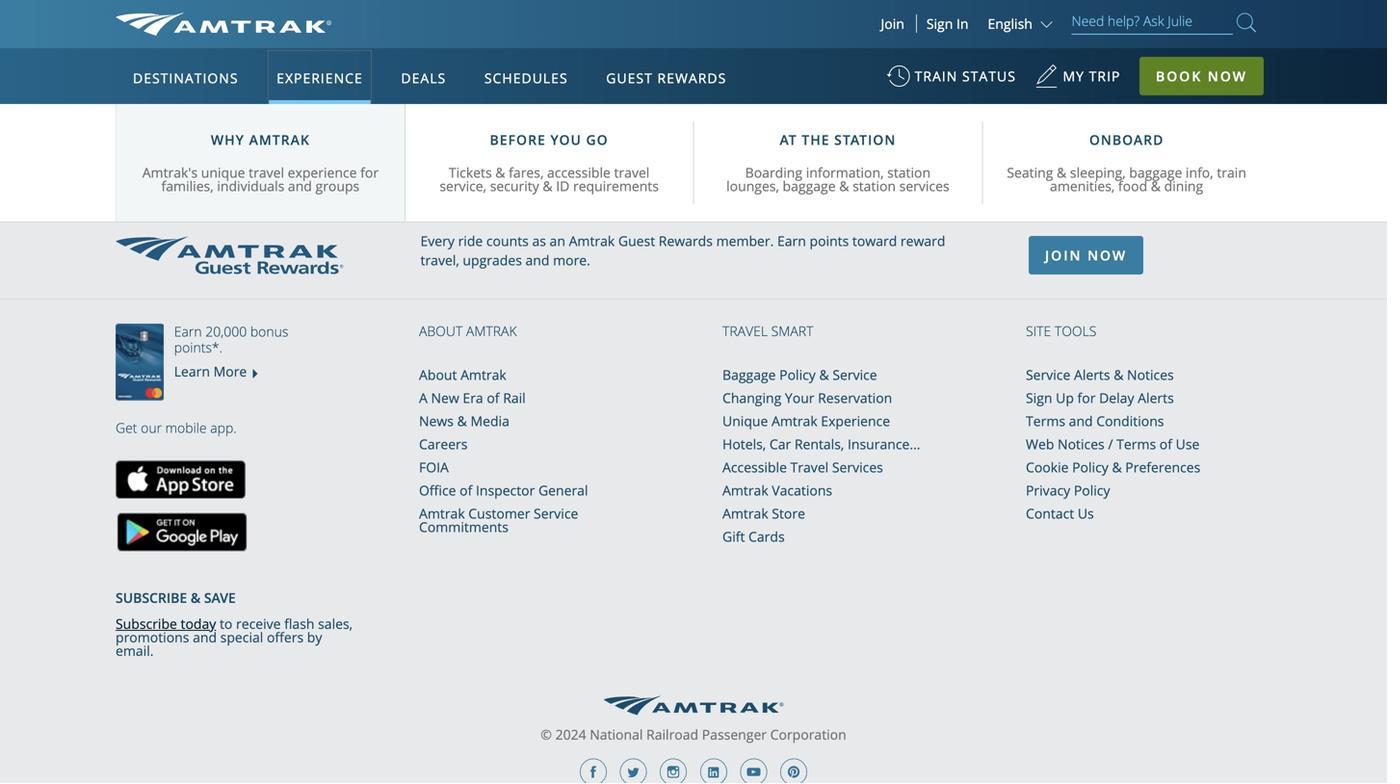 Task type: vqa. For each thing, say whether or not it's contained in the screenshot.
checkbox
no



Task type: describe. For each thing, give the bounding box(es) containing it.
a for rent
[[965, 67, 977, 98]]

amtrak down "your" in the right of the page
[[772, 412, 818, 430]]

car inside baggage policy & service changing your reservation unique amtrak experience hotels, car rentals, insurance... accessible travel services amtrak vacations amtrak store gift cards
[[770, 435, 791, 453]]

cards
[[749, 527, 785, 546]]

more
[[213, 362, 247, 380]]

a
[[419, 388, 428, 407]]

footer containing every ride counts as an amtrak guest rewards member. earn points toward reward travel, upgrades and more.
[[0, 211, 1387, 783]]

schedules
[[484, 69, 568, 87]]

earn inside earn 20,000 bonus points*. learn more
[[174, 322, 202, 341]]

points*.
[[174, 338, 222, 356]]

cars image
[[791, 47, 887, 144]]

unique
[[722, 412, 768, 430]]

smart
[[771, 322, 813, 340]]

find
[[911, 105, 940, 123]]

hotels image
[[212, 47, 308, 144]]

sign inside service alerts & notices sign up for delay alerts terms and conditions web notices / terms of use cookie policy & preferences privacy policy contact us
[[1026, 388, 1052, 407]]

search icon image
[[1237, 9, 1256, 36]]

& inside baggage policy & service changing your reservation unique amtrak experience hotels, car rentals, insurance... accessible travel services amtrak vacations amtrak store gift cards
[[819, 365, 829, 384]]

a new era of rail link
[[419, 388, 526, 407]]

gift
[[722, 527, 745, 546]]

deals
[[401, 69, 446, 87]]

0 horizontal spatial sign
[[927, 14, 953, 33]]

about for about amtrak a new era of rail news & media careers foia office of inspector general amtrak customer service commitments
[[419, 365, 457, 384]]

privacy
[[1026, 481, 1070, 499]]

delay
[[1099, 388, 1134, 407]]

amtrak up gift cards link
[[722, 504, 768, 522]]

service inside about amtrak a new era of rail news & media careers foia office of inspector general amtrak customer service commitments
[[534, 504, 578, 522]]

learn more link
[[174, 362, 247, 380]]

flash
[[284, 614, 315, 633]]

0 horizontal spatial amtrak image
[[116, 13, 332, 36]]

office of inspector general link
[[419, 481, 588, 499]]

hotel
[[505, 98, 540, 116]]

experience inside baggage policy & service changing your reservation unique amtrak experience hotels, car rentals, insurance... accessible travel services amtrak vacations amtrak store gift cards
[[821, 412, 890, 430]]

join now
[[1045, 246, 1127, 265]]

trip
[[1089, 67, 1121, 85]]

guest inside guest rewards 'popup button'
[[606, 69, 653, 87]]

amtrak guest rewards preferred mastercard image
[[116, 324, 173, 401]]

0 vertical spatial alerts
[[1074, 365, 1110, 384]]

careers
[[419, 435, 468, 453]]

conditions
[[1096, 412, 1164, 430]]

promotions
[[116, 628, 189, 646]]

my trip
[[1063, 67, 1121, 85]]

experience button
[[269, 51, 371, 105]]

new
[[431, 388, 459, 407]]

in
[[956, 14, 969, 33]]

at
[[1056, 105, 1070, 123]]

us
[[1078, 504, 1094, 522]]

amtrak up era
[[461, 365, 506, 384]]

up
[[1056, 388, 1074, 407]]

cookie
[[1026, 458, 1069, 476]]

ride
[[458, 232, 483, 250]]

Please enter your search item search field
[[1072, 10, 1233, 35]]

join button
[[869, 14, 917, 33]]

every
[[420, 232, 455, 250]]

an
[[550, 232, 565, 250]]

my trip button
[[1035, 58, 1121, 105]]

about amtrak
[[419, 322, 517, 340]]

points
[[810, 232, 849, 250]]

hotel
[[409, 60, 465, 92]]

pinterest image
[[780, 758, 807, 783]]

era
[[463, 388, 483, 407]]

car inside rent a car find reliable vehicles at great prices
[[983, 67, 1019, 98]]

join for join
[[881, 14, 904, 33]]

use
[[1176, 435, 1200, 453]]

your
[[785, 388, 814, 407]]

banner containing join
[[0, 0, 1387, 445]]

corporation
[[770, 725, 846, 744]]

earn 20,000 bonus points*. learn more
[[174, 322, 288, 380]]

footer containing subscribe & save
[[116, 551, 361, 660]]

bonus
[[250, 322, 288, 341]]

amtrak store link
[[722, 504, 805, 522]]

vehicles
[[998, 105, 1053, 123]]

book now
[[1156, 67, 1247, 85]]

subscribe today
[[116, 614, 216, 633]]

©
[[541, 725, 552, 744]]

counts
[[486, 232, 529, 250]]

news & media link
[[419, 412, 509, 430]]

amtrak on youtube image
[[740, 758, 767, 783]]

site tools
[[1026, 322, 1097, 340]]

accessible travel services link
[[722, 458, 883, 476]]

travel inside baggage policy & service changing your reservation unique amtrak experience hotels, car rentals, insurance... accessible travel services amtrak vacations amtrak store gift cards
[[790, 458, 829, 476]]

save
[[204, 588, 236, 607]]

policy inside baggage policy & service changing your reservation unique amtrak experience hotels, car rentals, insurance... accessible travel services amtrak vacations amtrak store gift cards
[[779, 365, 816, 384]]

book
[[1156, 67, 1202, 85]]

office
[[419, 481, 456, 499]]

/
[[1108, 435, 1113, 453]]

sign in button
[[927, 14, 969, 33]]

vacations
[[772, 481, 832, 499]]

and inside to receive flash sales, promotions and special offers by email.
[[193, 628, 217, 646]]

rewards inside every ride counts as an amtrak guest rewards member. earn points toward reward travel, upgrades and more.
[[659, 232, 713, 250]]

for
[[1077, 388, 1096, 407]]

subscribe
[[116, 614, 177, 633]]

& left save
[[191, 588, 201, 607]]

railroad
[[646, 725, 699, 744]]

amtrak down accessible
[[722, 481, 768, 499]]

train
[[915, 67, 958, 85]]

of inside service alerts & notices sign up for delay alerts terms and conditions web notices / terms of use cookie policy & preferences privacy policy contact us
[[1160, 435, 1172, 453]]

0 vertical spatial terms
[[1026, 412, 1065, 430]]

book now button
[[1140, 57, 1264, 95]]

amtrak on facebook image
[[580, 758, 607, 783]]

prices inside book a hotel great prices with trusted hotel brands
[[374, 98, 414, 116]]

destinations
[[133, 69, 238, 87]]

about for about amtrak
[[419, 322, 463, 340]]

join for join now
[[1045, 246, 1082, 265]]

travel,
[[420, 251, 459, 269]]

with
[[418, 98, 448, 116]]

& up the delay
[[1114, 365, 1124, 384]]

1 horizontal spatial amtrak image
[[604, 696, 784, 715]]

gift cards link
[[722, 527, 785, 546]]



Task type: locate. For each thing, give the bounding box(es) containing it.
notices down the terms and conditions link
[[1058, 435, 1105, 453]]

1 vertical spatial policy
[[1072, 458, 1109, 476]]

by
[[307, 628, 322, 646]]

0 vertical spatial and
[[525, 251, 550, 269]]

0 vertical spatial guest
[[606, 69, 653, 87]]

commitments
[[419, 518, 509, 536]]

1 horizontal spatial join
[[1045, 246, 1082, 265]]

car up accessible travel services link at the right bottom of page
[[770, 435, 791, 453]]

1 horizontal spatial and
[[525, 251, 550, 269]]

a right book
[[391, 60, 403, 92]]

1 horizontal spatial prices
[[1113, 105, 1153, 123]]

about
[[419, 322, 463, 340], [419, 365, 457, 384]]

& down a new era of rail link
[[457, 412, 467, 430]]

2 horizontal spatial service
[[1026, 365, 1071, 384]]

get
[[116, 419, 137, 437]]

1 vertical spatial terms
[[1117, 435, 1156, 453]]

0 vertical spatial of
[[487, 388, 500, 407]]

as
[[532, 232, 546, 250]]

1 vertical spatial car
[[770, 435, 791, 453]]

notices up the delay
[[1127, 365, 1174, 384]]

about up the new on the left
[[419, 365, 457, 384]]

a up "reliable" on the right
[[965, 67, 977, 98]]

train status link
[[887, 58, 1016, 105]]

rail
[[503, 388, 526, 407]]

1 vertical spatial alerts
[[1138, 388, 1174, 407]]

0 vertical spatial policy
[[779, 365, 816, 384]]

1 vertical spatial earn
[[174, 322, 202, 341]]

of left use
[[1160, 435, 1172, 453]]

0 vertical spatial notices
[[1127, 365, 1174, 384]]

sign left up
[[1026, 388, 1052, 407]]

& inside about amtrak a new era of rail news & media careers foia office of inspector general amtrak customer service commitments
[[457, 412, 467, 430]]

cookie policy & preferences link
[[1026, 458, 1201, 476]]

0 horizontal spatial notices
[[1058, 435, 1105, 453]]

earn left points
[[777, 232, 806, 250]]

get our mobile app.
[[116, 419, 237, 437]]

sign in
[[927, 14, 969, 33]]

baggage policy & service link
[[722, 365, 877, 384]]

now
[[1088, 246, 1127, 265]]

about amtrak link
[[419, 365, 506, 384]]

subscribe & save
[[116, 588, 236, 607]]

0 vertical spatial earn
[[777, 232, 806, 250]]

1 horizontal spatial terms
[[1117, 435, 1156, 453]]

guest rewards
[[606, 69, 727, 87]]

deals button
[[393, 51, 454, 105]]

amtrak guest rewards image
[[116, 237, 343, 274]]

insurance...
[[848, 435, 920, 453]]

great
[[332, 98, 370, 116]]

application
[[187, 161, 650, 430]]

and inside every ride counts as an amtrak guest rewards member. earn points toward reward travel, upgrades and more.
[[525, 251, 550, 269]]

2 vertical spatial and
[[193, 628, 217, 646]]

trusted
[[451, 98, 501, 116]]

email.
[[116, 641, 154, 660]]

& down web notices / terms of use link
[[1112, 458, 1122, 476]]

policy up "your" in the right of the page
[[779, 365, 816, 384]]

travel up baggage at right top
[[722, 322, 768, 340]]

0 vertical spatial join
[[881, 14, 904, 33]]

brands
[[332, 112, 379, 130]]

0 vertical spatial about
[[419, 322, 463, 340]]

1 vertical spatial notices
[[1058, 435, 1105, 453]]

a inside book a hotel great prices with trusted hotel brands
[[391, 60, 403, 92]]

hotels,
[[722, 435, 766, 453]]

0 vertical spatial car
[[983, 67, 1019, 98]]

0 horizontal spatial travel
[[722, 322, 768, 340]]

footer
[[0, 211, 1387, 783], [116, 551, 361, 660]]

reward
[[901, 232, 945, 250]]

amtrak image up destinations
[[116, 13, 332, 36]]

1 horizontal spatial service
[[833, 365, 877, 384]]

a inside rent a car find reliable vehicles at great prices
[[965, 67, 977, 98]]

1 vertical spatial experience
[[821, 412, 890, 430]]

upgrades
[[463, 251, 522, 269]]

amtrak
[[569, 232, 615, 250], [466, 322, 517, 340], [461, 365, 506, 384], [772, 412, 818, 430], [722, 481, 768, 499], [419, 504, 465, 522], [722, 504, 768, 522]]

amtrak on instagram image
[[660, 758, 687, 783]]

experience inside experience popup button
[[277, 69, 363, 87]]

customer
[[468, 504, 530, 522]]

prices
[[374, 98, 414, 116], [1113, 105, 1153, 123]]

amtrak down office
[[419, 504, 465, 522]]

service inside baggage policy & service changing your reservation unique amtrak experience hotels, car rentals, insurance... accessible travel services amtrak vacations amtrak store gift cards
[[833, 365, 877, 384]]

about up about amtrak link
[[419, 322, 463, 340]]

member.
[[716, 232, 774, 250]]

1 vertical spatial and
[[1069, 412, 1093, 430]]

travel smart
[[722, 322, 813, 340]]

privacy policy link
[[1026, 481, 1110, 499]]

more.
[[553, 251, 590, 269]]

0 horizontal spatial terms
[[1026, 412, 1065, 430]]

prices inside rent a car find reliable vehicles at great prices
[[1113, 105, 1153, 123]]

1 vertical spatial join
[[1045, 246, 1082, 265]]

0 horizontal spatial and
[[193, 628, 217, 646]]

1 horizontal spatial experience
[[821, 412, 890, 430]]

inspector
[[476, 481, 535, 499]]

2 vertical spatial of
[[460, 481, 472, 499]]

2024
[[555, 725, 586, 744]]

alerts up the conditions
[[1138, 388, 1174, 407]]

0 horizontal spatial service
[[534, 504, 578, 522]]

travel
[[722, 322, 768, 340], [790, 458, 829, 476]]

0 vertical spatial travel
[[722, 322, 768, 340]]

rewards inside 'popup button'
[[657, 69, 727, 87]]

of right era
[[487, 388, 500, 407]]

changing your reservation link
[[722, 388, 892, 407]]

2 horizontal spatial and
[[1069, 412, 1093, 430]]

amtrak image
[[116, 13, 332, 36], [604, 696, 784, 715]]

hotels, car rentals, insurance... link
[[722, 435, 920, 453]]

0 horizontal spatial of
[[460, 481, 472, 499]]

earn
[[777, 232, 806, 250], [174, 322, 202, 341]]

1 vertical spatial rewards
[[659, 232, 713, 250]]

experience up great
[[277, 69, 363, 87]]

travel up vacations
[[790, 458, 829, 476]]

join left the now at top right
[[1045, 246, 1082, 265]]

learn
[[174, 362, 210, 380]]

1 horizontal spatial earn
[[777, 232, 806, 250]]

subscribe today link
[[116, 614, 216, 633]]

and left to
[[193, 628, 217, 646]]

foia
[[419, 458, 449, 476]]

car up vehicles
[[983, 67, 1019, 98]]

app.
[[210, 419, 237, 437]]

terms up web in the bottom right of the page
[[1026, 412, 1065, 430]]

of right office
[[460, 481, 472, 499]]

0 vertical spatial amtrak image
[[116, 13, 332, 36]]

1 vertical spatial guest
[[618, 232, 655, 250]]

alerts up for in the right of the page
[[1074, 365, 1110, 384]]

service up up
[[1026, 365, 1071, 384]]

1 horizontal spatial alerts
[[1138, 388, 1174, 407]]

1 horizontal spatial a
[[965, 67, 977, 98]]

terms
[[1026, 412, 1065, 430], [1117, 435, 1156, 453]]

media
[[471, 412, 509, 430]]

1 horizontal spatial travel
[[790, 458, 829, 476]]

earn left 20,000
[[174, 322, 202, 341]]

a for book
[[391, 60, 403, 92]]

0 vertical spatial rewards
[[657, 69, 727, 87]]

2 about from the top
[[419, 365, 457, 384]]

services
[[832, 458, 883, 476]]

join left sign in button
[[881, 14, 904, 33]]

store
[[772, 504, 805, 522]]

amtrak on twitter image
[[620, 758, 647, 783]]

reliable
[[944, 105, 995, 123]]

1 horizontal spatial car
[[983, 67, 1019, 98]]

& up changing your reservation link
[[819, 365, 829, 384]]

service alerts & notices link
[[1026, 365, 1174, 384]]

0 horizontal spatial earn
[[174, 322, 202, 341]]

policy down the /
[[1072, 458, 1109, 476]]

passenger
[[702, 725, 767, 744]]

0 horizontal spatial a
[[391, 60, 403, 92]]

1 about from the top
[[419, 322, 463, 340]]

book a hotel great prices with trusted hotel brands
[[332, 60, 540, 130]]

my
[[1063, 67, 1085, 85]]

rent
[[911, 67, 959, 98]]

prices left with
[[374, 98, 414, 116]]

about inside about amtrak a new era of rail news & media careers foia office of inspector general amtrak customer service commitments
[[419, 365, 457, 384]]

and down as
[[525, 251, 550, 269]]

now
[[1208, 67, 1247, 85]]

and down for in the right of the page
[[1069, 412, 1093, 430]]

0 horizontal spatial experience
[[277, 69, 363, 87]]

to
[[220, 614, 233, 633]]

1 horizontal spatial sign
[[1026, 388, 1052, 407]]

amtrak image up © 2024 national railroad passenger corporation
[[604, 696, 784, 715]]

sign left the in
[[927, 14, 953, 33]]

amtrak inside every ride counts as an amtrak guest rewards member. earn points toward reward travel, upgrades and more.
[[569, 232, 615, 250]]

2 vertical spatial policy
[[1074, 481, 1110, 499]]

guest
[[606, 69, 653, 87], [618, 232, 655, 250]]

0 vertical spatial sign
[[927, 14, 953, 33]]

service inside service alerts & notices sign up for delay alerts terms and conditions web notices / terms of use cookie policy & preferences privacy policy contact us
[[1026, 365, 1071, 384]]

news
[[419, 412, 454, 430]]

english
[[988, 14, 1033, 33]]

our
[[141, 419, 162, 437]]

1 vertical spatial amtrak image
[[604, 696, 784, 715]]

terms down the conditions
[[1117, 435, 1156, 453]]

amtrak up about amtrak link
[[466, 322, 517, 340]]

1 horizontal spatial of
[[487, 388, 500, 407]]

changing
[[722, 388, 781, 407]]

experience down reservation
[[821, 412, 890, 430]]

rewards
[[657, 69, 727, 87], [659, 232, 713, 250]]

0 horizontal spatial join
[[881, 14, 904, 33]]

0 horizontal spatial alerts
[[1074, 365, 1110, 384]]

regions map image
[[187, 161, 650, 430]]

general
[[538, 481, 588, 499]]

banner
[[0, 0, 1387, 445]]

great prices with trusted hotel brands link
[[332, 98, 597, 130]]

1 vertical spatial travel
[[790, 458, 829, 476]]

policy up 'us' at the right
[[1074, 481, 1110, 499]]

amtrak up more.
[[569, 232, 615, 250]]

service down general
[[534, 504, 578, 522]]

experience
[[277, 69, 363, 87], [821, 412, 890, 430]]

guest inside every ride counts as an amtrak guest rewards member. earn points toward reward travel, upgrades and more.
[[618, 232, 655, 250]]

web
[[1026, 435, 1054, 453]]

0 horizontal spatial car
[[770, 435, 791, 453]]

web notices / terms of use link
[[1026, 435, 1200, 453]]

tools
[[1055, 322, 1097, 340]]

alerts
[[1074, 365, 1110, 384], [1138, 388, 1174, 407]]

sign
[[927, 14, 953, 33], [1026, 388, 1052, 407]]

amtrak vacations link
[[722, 481, 832, 499]]

toward
[[852, 232, 897, 250]]

&
[[819, 365, 829, 384], [1114, 365, 1124, 384], [457, 412, 467, 430], [1112, 458, 1122, 476], [191, 588, 201, 607]]

20,000
[[205, 322, 247, 341]]

service
[[833, 365, 877, 384], [1026, 365, 1071, 384], [534, 504, 578, 522]]

national
[[590, 725, 643, 744]]

and inside service alerts & notices sign up for delay alerts terms and conditions web notices / terms of use cookie policy & preferences privacy policy contact us
[[1069, 412, 1093, 430]]

2 horizontal spatial of
[[1160, 435, 1172, 453]]

terms and conditions link
[[1026, 412, 1164, 430]]

1 vertical spatial of
[[1160, 435, 1172, 453]]

1 horizontal spatial notices
[[1127, 365, 1174, 384]]

unique amtrak experience link
[[722, 412, 890, 430]]

0 horizontal spatial prices
[[374, 98, 414, 116]]

0 vertical spatial experience
[[277, 69, 363, 87]]

about amtrak a new era of rail news & media careers foia office of inspector general amtrak customer service commitments
[[419, 365, 588, 536]]

prices right great
[[1113, 105, 1153, 123]]

service up reservation
[[833, 365, 877, 384]]

1 vertical spatial about
[[419, 365, 457, 384]]

1 vertical spatial sign
[[1026, 388, 1052, 407]]

earn inside every ride counts as an amtrak guest rewards member. earn points toward reward travel, upgrades and more.
[[777, 232, 806, 250]]

amtrak on linkedin image
[[700, 758, 727, 783]]

notices
[[1127, 365, 1174, 384], [1058, 435, 1105, 453]]

accessible
[[722, 458, 787, 476]]

foia link
[[419, 458, 449, 476]]



